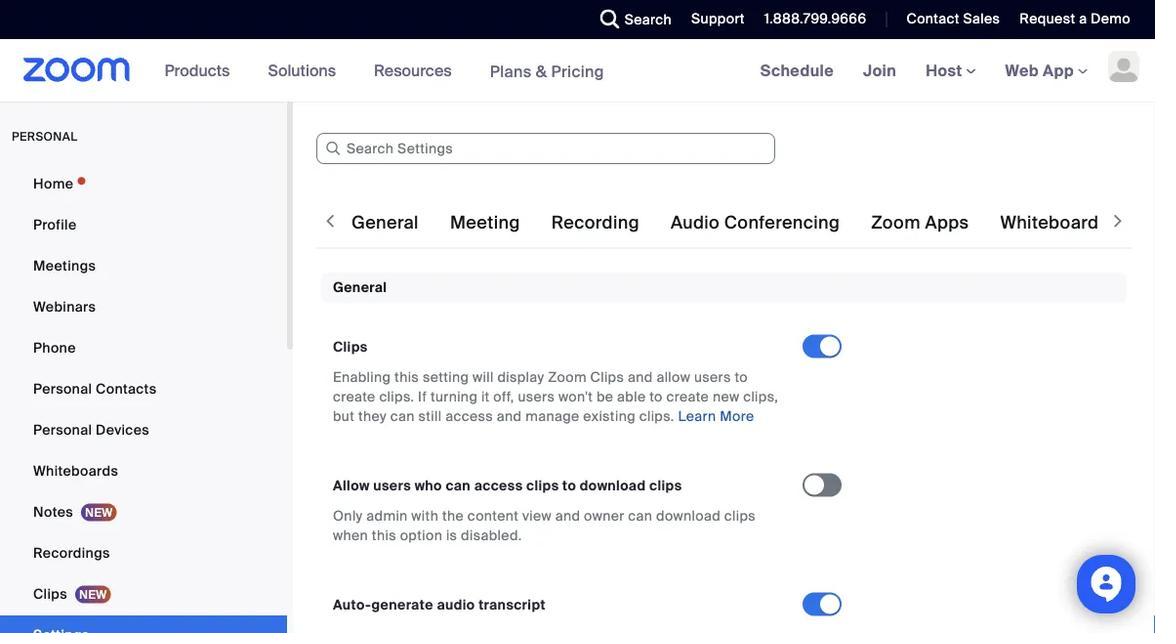 Task type: locate. For each thing, give the bounding box(es) containing it.
clips. left if
[[379, 388, 415, 406]]

clips.
[[379, 388, 415, 406], [640, 407, 675, 425]]

1 vertical spatial this
[[372, 526, 397, 545]]

2 vertical spatial to
[[563, 477, 577, 495]]

transcript
[[479, 596, 546, 614]]

1 personal from the top
[[33, 380, 92, 398]]

2 horizontal spatial clips
[[725, 507, 756, 525]]

1 horizontal spatial zoom
[[872, 212, 921, 234]]

can inside enabling this setting will display zoom clips and allow users to create clips. if turning it off, users won't be able to create new clips, but they can still access and manage existing clips.
[[390, 407, 415, 425]]

0 horizontal spatial to
[[563, 477, 577, 495]]

zoom logo image
[[23, 58, 131, 82]]

app
[[1043, 60, 1075, 81]]

apps
[[926, 212, 970, 234]]

1 horizontal spatial users
[[518, 388, 555, 406]]

1 vertical spatial download
[[657, 507, 721, 525]]

1 horizontal spatial and
[[556, 507, 581, 525]]

1 vertical spatial zoom
[[548, 368, 587, 386]]

0 horizontal spatial download
[[580, 477, 646, 495]]

0 vertical spatial access
[[446, 407, 493, 425]]

create up learn
[[667, 388, 709, 406]]

can left still
[[390, 407, 415, 425]]

0 vertical spatial personal
[[33, 380, 92, 398]]

can
[[390, 407, 415, 425], [446, 477, 471, 495], [629, 507, 653, 525]]

meetings link
[[0, 246, 287, 285]]

to right the able at the right bottom
[[650, 388, 663, 406]]

0 horizontal spatial and
[[497, 407, 522, 425]]

this up if
[[395, 368, 419, 386]]

be
[[597, 388, 614, 406]]

learn more link
[[678, 407, 755, 425]]

2 horizontal spatial clips
[[591, 368, 625, 386]]

support link
[[677, 0, 750, 39], [692, 10, 745, 28]]

0 vertical spatial users
[[694, 368, 731, 386]]

products button
[[165, 39, 239, 102]]

create down enabling
[[333, 388, 376, 406]]

personal down phone
[[33, 380, 92, 398]]

clips up be
[[591, 368, 625, 386]]

meetings
[[33, 256, 96, 275]]

users up admin
[[373, 477, 411, 495]]

enabling
[[333, 368, 391, 386]]

personal contacts link
[[0, 369, 287, 408]]

1 vertical spatial personal
[[33, 421, 92, 439]]

contact sales link
[[892, 0, 1006, 39], [907, 10, 1001, 28]]

can right who
[[446, 477, 471, 495]]

can right owner
[[629, 507, 653, 525]]

profile picture image
[[1109, 51, 1140, 82]]

contacts
[[96, 380, 157, 398]]

0 horizontal spatial create
[[333, 388, 376, 406]]

personal contacts
[[33, 380, 157, 398]]

will
[[473, 368, 494, 386]]

notes link
[[0, 492, 287, 531]]

download inside only admin with the content view and owner can download clips when this option is disabled.
[[657, 507, 721, 525]]

and right view
[[556, 507, 581, 525]]

and down off,
[[497, 407, 522, 425]]

2 horizontal spatial to
[[735, 368, 748, 386]]

2 personal from the top
[[33, 421, 92, 439]]

clips link
[[0, 574, 287, 614]]

view
[[523, 507, 552, 525]]

audio
[[437, 596, 475, 614]]

more
[[720, 407, 755, 425]]

tabs of my account settings page tab list
[[348, 195, 1156, 250]]

product information navigation
[[150, 39, 619, 103]]

personal devices
[[33, 421, 150, 439]]

1 vertical spatial and
[[497, 407, 522, 425]]

setting
[[423, 368, 469, 386]]

this down admin
[[372, 526, 397, 545]]

with
[[412, 507, 439, 525]]

2 vertical spatial can
[[629, 507, 653, 525]]

2 horizontal spatial and
[[628, 368, 653, 386]]

auto-
[[333, 596, 372, 614]]

clips
[[527, 477, 559, 495], [650, 477, 682, 495], [725, 507, 756, 525]]

1 vertical spatial users
[[518, 388, 555, 406]]

personal
[[33, 380, 92, 398], [33, 421, 92, 439]]

1 vertical spatial access
[[474, 477, 523, 495]]

0 vertical spatial to
[[735, 368, 748, 386]]

solutions button
[[268, 39, 345, 102]]

plans & pricing link
[[490, 61, 605, 81], [490, 61, 605, 81]]

clips. down the able at the right bottom
[[640, 407, 675, 425]]

1 vertical spatial general
[[333, 278, 387, 297]]

personal for personal devices
[[33, 421, 92, 439]]

zoom inside enabling this setting will display zoom clips and allow users to create clips. if turning it off, users won't be able to create new clips, but they can still access and manage existing clips.
[[548, 368, 587, 386]]

zoom
[[872, 212, 921, 234], [548, 368, 587, 386]]

devices
[[96, 421, 150, 439]]

0 vertical spatial this
[[395, 368, 419, 386]]

download up owner
[[580, 477, 646, 495]]

access
[[446, 407, 493, 425], [474, 477, 523, 495]]

auto-generate audio transcript
[[333, 596, 546, 614]]

0 horizontal spatial zoom
[[548, 368, 587, 386]]

demo
[[1091, 10, 1131, 28]]

0 vertical spatial download
[[580, 477, 646, 495]]

2 vertical spatial and
[[556, 507, 581, 525]]

0 vertical spatial general
[[352, 212, 419, 234]]

2 vertical spatial clips
[[33, 585, 67, 603]]

1 horizontal spatial to
[[650, 388, 663, 406]]

1 horizontal spatial download
[[657, 507, 721, 525]]

1.888.799.9666
[[765, 10, 867, 28]]

and up the able at the right bottom
[[628, 368, 653, 386]]

recordings
[[33, 544, 110, 562]]

clips up enabling
[[333, 338, 368, 356]]

access up content
[[474, 477, 523, 495]]

schedule
[[761, 60, 834, 81]]

0 vertical spatial zoom
[[872, 212, 921, 234]]

plans
[[490, 61, 532, 81]]

clips inside enabling this setting will display zoom clips and allow users to create clips. if turning it off, users won't be able to create new clips, but they can still access and manage existing clips.
[[591, 368, 625, 386]]

clips down recordings
[[33, 585, 67, 603]]

1 vertical spatial clips
[[591, 368, 625, 386]]

home link
[[0, 164, 287, 203]]

products
[[165, 60, 230, 81]]

zoom left "apps"
[[872, 212, 921, 234]]

enabling this setting will display zoom clips and allow users to create clips. if turning it off, users won't be able to create new clips, but they can still access and manage existing clips.
[[333, 368, 779, 425]]

1 vertical spatial can
[[446, 477, 471, 495]]

Search Settings text field
[[317, 133, 776, 164]]

support
[[692, 10, 745, 28]]

schedule link
[[746, 39, 849, 102]]

to up only admin with the content view and owner can download clips when this option is disabled.
[[563, 477, 577, 495]]

access down turning
[[446, 407, 493, 425]]

request
[[1020, 10, 1076, 28]]

0 horizontal spatial users
[[373, 477, 411, 495]]

only
[[333, 507, 363, 525]]

0 horizontal spatial can
[[390, 407, 415, 425]]

is
[[446, 526, 458, 545]]

1 horizontal spatial create
[[667, 388, 709, 406]]

0 horizontal spatial clips
[[527, 477, 559, 495]]

users down display
[[518, 388, 555, 406]]

clips inside only admin with the content view and owner can download clips when this option is disabled.
[[725, 507, 756, 525]]

1 horizontal spatial clips.
[[640, 407, 675, 425]]

off,
[[494, 388, 515, 406]]

1 horizontal spatial can
[[446, 477, 471, 495]]

profile link
[[0, 205, 287, 244]]

0 horizontal spatial clips
[[33, 585, 67, 603]]

zoom up won't
[[548, 368, 587, 386]]

to up new
[[735, 368, 748, 386]]

generate
[[372, 596, 434, 614]]

profile
[[33, 215, 77, 233]]

1 horizontal spatial clips
[[333, 338, 368, 356]]

request a demo link
[[1006, 0, 1156, 39], [1020, 10, 1131, 28]]

search button
[[586, 0, 677, 39]]

resources button
[[374, 39, 461, 102]]

create
[[333, 388, 376, 406], [667, 388, 709, 406]]

0 horizontal spatial clips.
[[379, 388, 415, 406]]

banner
[[0, 39, 1156, 103]]

general down scroll left image
[[333, 278, 387, 297]]

audio
[[671, 212, 720, 234]]

only admin with the content view and owner can download clips when this option is disabled.
[[333, 507, 756, 545]]

personal up whiteboards
[[33, 421, 92, 439]]

download right owner
[[657, 507, 721, 525]]

learn more
[[678, 407, 755, 425]]

general right scroll left image
[[352, 212, 419, 234]]

contact
[[907, 10, 960, 28]]

1 horizontal spatial clips
[[650, 477, 682, 495]]

zoom apps
[[872, 212, 970, 234]]

join link
[[849, 39, 912, 102]]

2 vertical spatial users
[[373, 477, 411, 495]]

2 horizontal spatial can
[[629, 507, 653, 525]]

users up new
[[694, 368, 731, 386]]

0 vertical spatial can
[[390, 407, 415, 425]]

this
[[395, 368, 419, 386], [372, 526, 397, 545]]



Task type: describe. For each thing, give the bounding box(es) containing it.
personal
[[12, 129, 78, 144]]

turning
[[431, 388, 478, 406]]

&
[[536, 61, 547, 81]]

whiteboards link
[[0, 451, 287, 490]]

allow
[[333, 477, 370, 495]]

if
[[418, 388, 427, 406]]

plans & pricing
[[490, 61, 605, 81]]

webinars
[[33, 297, 96, 316]]

owner
[[584, 507, 625, 525]]

general element
[[321, 273, 1127, 633]]

2 create from the left
[[667, 388, 709, 406]]

contact sales
[[907, 10, 1001, 28]]

and inside only admin with the content view and owner can download clips when this option is disabled.
[[556, 507, 581, 525]]

whiteboards
[[33, 462, 118, 480]]

personal for personal contacts
[[33, 380, 92, 398]]

personal menu menu
[[0, 164, 287, 633]]

it
[[482, 388, 490, 406]]

conferencing
[[725, 212, 840, 234]]

web app
[[1006, 60, 1075, 81]]

1 vertical spatial clips.
[[640, 407, 675, 425]]

learn
[[678, 407, 717, 425]]

2 horizontal spatial users
[[694, 368, 731, 386]]

resources
[[374, 60, 452, 81]]

banner containing products
[[0, 39, 1156, 103]]

scroll right image
[[1109, 211, 1128, 231]]

clips inside personal menu menu
[[33, 585, 67, 603]]

this inside enabling this setting will display zoom clips and allow users to create clips. if turning it off, users won't be able to create new clips, but they can still access and manage existing clips.
[[395, 368, 419, 386]]

display
[[498, 368, 545, 386]]

search
[[625, 10, 672, 28]]

0 vertical spatial and
[[628, 368, 653, 386]]

meetings navigation
[[746, 39, 1156, 103]]

manage
[[526, 407, 580, 425]]

personal devices link
[[0, 410, 287, 449]]

can inside only admin with the content view and owner can download clips when this option is disabled.
[[629, 507, 653, 525]]

won't
[[559, 388, 593, 406]]

solutions
[[268, 60, 336, 81]]

1 create from the left
[[333, 388, 376, 406]]

0 vertical spatial clips.
[[379, 388, 415, 406]]

able
[[618, 388, 646, 406]]

audio conferencing
[[671, 212, 840, 234]]

still
[[419, 407, 442, 425]]

0 vertical spatial clips
[[333, 338, 368, 356]]

who
[[415, 477, 442, 495]]

admin
[[367, 507, 408, 525]]

new
[[713, 388, 740, 406]]

the
[[442, 507, 464, 525]]

scroll left image
[[320, 211, 340, 231]]

notes
[[33, 503, 73, 521]]

allow
[[657, 368, 691, 386]]

web
[[1006, 60, 1039, 81]]

zoom inside tabs of my account settings page tab list
[[872, 212, 921, 234]]

recording
[[552, 212, 640, 234]]

phone
[[33, 339, 76, 357]]

phone link
[[0, 328, 287, 367]]

request a demo
[[1020, 10, 1131, 28]]

host button
[[926, 60, 976, 81]]

existing
[[584, 407, 636, 425]]

allow users who can access clips to download clips
[[333, 477, 682, 495]]

clips,
[[744, 388, 779, 406]]

whiteboard
[[1001, 212, 1099, 234]]

sales
[[964, 10, 1001, 28]]

content
[[468, 507, 519, 525]]

web app button
[[1006, 60, 1088, 81]]

when
[[333, 526, 368, 545]]

this inside only admin with the content view and owner can download clips when this option is disabled.
[[372, 526, 397, 545]]

disabled.
[[461, 526, 522, 545]]

join
[[864, 60, 897, 81]]

meeting
[[450, 212, 520, 234]]

webinars link
[[0, 287, 287, 326]]

recordings link
[[0, 533, 287, 572]]

they
[[358, 407, 387, 425]]

general inside tabs of my account settings page tab list
[[352, 212, 419, 234]]

option
[[400, 526, 443, 545]]

host
[[926, 60, 967, 81]]

1 vertical spatial to
[[650, 388, 663, 406]]

access inside enabling this setting will display zoom clips and allow users to create clips. if turning it off, users won't be able to create new clips, but they can still access and manage existing clips.
[[446, 407, 493, 425]]

home
[[33, 174, 74, 192]]

a
[[1080, 10, 1088, 28]]

pricing
[[551, 61, 605, 81]]



Task type: vqa. For each thing, say whether or not it's contained in the screenshot.
Developer
no



